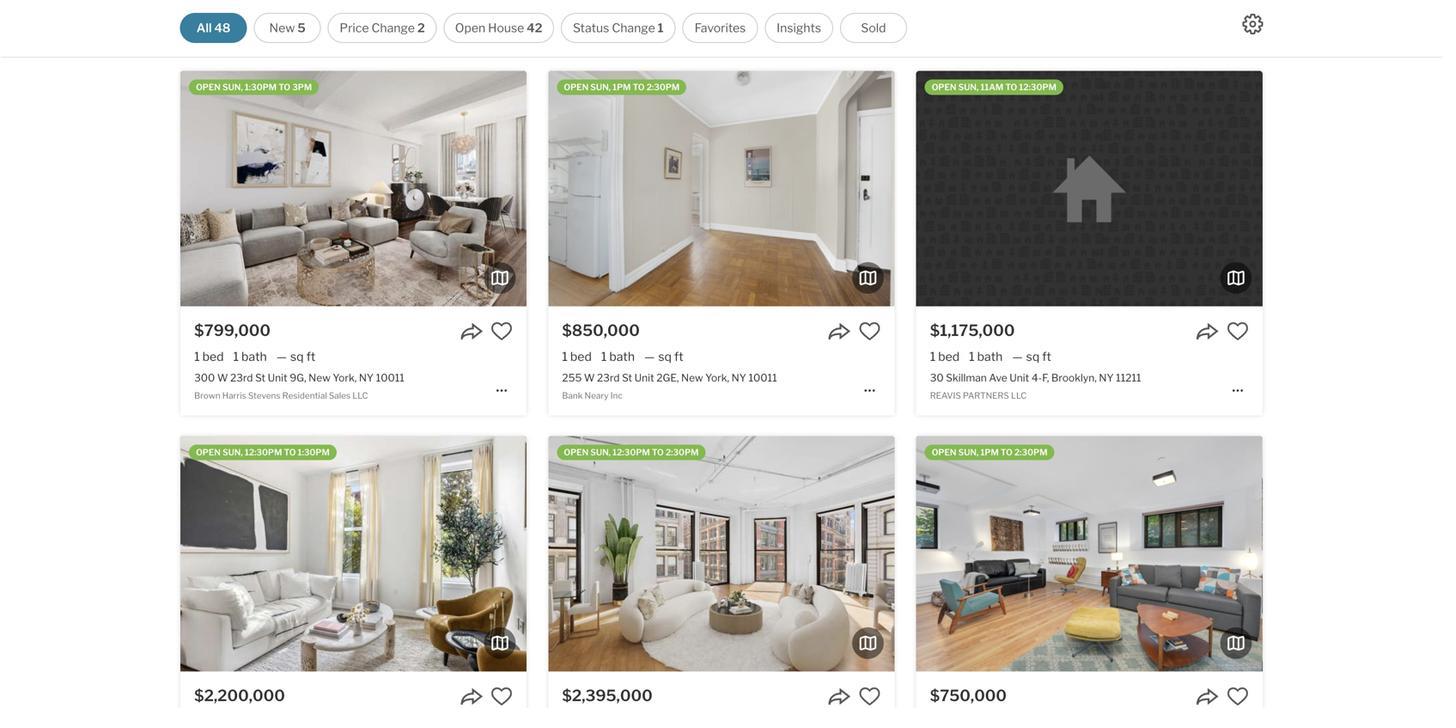 Task type: vqa. For each thing, say whether or not it's contained in the screenshot.
the Francisco, associated with $1,295,000
no



Task type: describe. For each thing, give the bounding box(es) containing it.
2 photo of 255 w 23rd st unit 2ge, new york, ny 10011 image from the left
[[895, 71, 1242, 306]]

1 bath for $1,175,000
[[970, 349, 1003, 364]]

2ge,
[[657, 372, 679, 384]]

favorite button image for $750,000
[[1227, 685, 1250, 708]]

11am
[[981, 82, 1004, 92]]

3e,
[[648, 6, 663, 19]]

unit for 1a
[[249, 6, 269, 19]]

change for 1
[[612, 21, 656, 35]]

— for $850,000
[[645, 349, 655, 364]]

2 photo of 171 calyer st unit 5d, brooklyn, ny 11222 image from the left
[[527, 436, 873, 672]]

all 48
[[197, 21, 231, 35]]

favorite button checkbox for $1,175,000
[[1227, 320, 1250, 343]]

sun, for $2,395,000
[[591, 447, 611, 458]]

Status Change radio
[[561, 13, 676, 43]]

ny for 9g,
[[359, 372, 374, 384]]

open for $1,175,000
[[932, 82, 957, 92]]

3pm
[[292, 82, 312, 92]]

sun, for $1,175,000
[[959, 82, 979, 92]]

unit inside 171 calyer st unit 3e, brooklyn, ny 11222 douglas elliman real estate
[[626, 6, 646, 19]]

66
[[194, 6, 208, 19]]

sales
[[329, 390, 351, 401]]

to for $1,175,000
[[1006, 82, 1018, 92]]

$2,395,000
[[562, 686, 653, 705]]

All radio
[[180, 13, 247, 43]]

$799,000
[[194, 321, 271, 340]]

favorites
[[695, 21, 746, 35]]

stevens
[[248, 390, 281, 401]]

open for $799,000
[[196, 82, 221, 92]]

all
[[197, 21, 212, 35]]

open house 42
[[455, 21, 543, 35]]

sold
[[862, 21, 887, 35]]

Insights radio
[[765, 13, 834, 43]]

open sun, 11am to 12:30pm
[[932, 82, 1057, 92]]

york, for $799,000
[[333, 372, 357, 384]]

— sq ft for $799,000
[[276, 349, 316, 364]]

23rd for $850,000
[[597, 372, 620, 384]]

ny inside 171 calyer st unit 3e, brooklyn, ny 11222 douglas elliman real estate
[[713, 6, 728, 19]]

1 photo of 250 w 24th st unit gce, new york, ny 10011 image from the left
[[917, 436, 1263, 672]]

4-
[[1032, 372, 1043, 384]]

ft for $1,175,000
[[1043, 349, 1052, 364]]

2:30pm for $2,395,000
[[666, 447, 699, 458]]

bath for $799,000
[[242, 349, 267, 364]]

open for $750,000
[[932, 447, 957, 458]]

brown
[[194, 390, 221, 401]]

1a
[[271, 6, 283, 19]]

0 vertical spatial 1:30pm
[[245, 82, 277, 92]]

to for $850,000
[[633, 82, 645, 92]]

300
[[194, 372, 215, 384]]

compass
[[194, 25, 232, 35]]

1 up 30
[[931, 349, 936, 364]]

status change 1
[[573, 21, 664, 35]]

to for $2,395,000
[[652, 447, 664, 458]]

11249
[[367, 6, 396, 19]]

price change 2
[[340, 21, 425, 35]]

york, for $850,000
[[706, 372, 730, 384]]

open sun, 1:30pm to 3pm
[[196, 82, 312, 92]]

ny inside 30 skillman ave unit 4-f, brooklyn, ny 11211 reavis partners llc
[[1100, 372, 1114, 384]]

1 bath for $850,000
[[601, 349, 635, 364]]

n
[[210, 6, 218, 19]]

1 up 255
[[562, 349, 568, 364]]

5
[[298, 21, 306, 35]]

sun, for $750,000
[[959, 447, 979, 458]]

brooklyn, inside 171 calyer st unit 3e, brooklyn, ny 11222 douglas elliman real estate
[[665, 6, 711, 19]]

1pm for $850,000
[[613, 82, 631, 92]]

bed for $799,000
[[202, 349, 224, 364]]

st for 66
[[236, 6, 247, 19]]

2:30pm for $850,000
[[647, 82, 680, 92]]

1st
[[220, 6, 234, 19]]

1 bed for $850,000
[[562, 349, 592, 364]]

partners
[[963, 390, 1010, 401]]

f,
[[1043, 372, 1050, 384]]

new 5
[[269, 21, 306, 35]]

255 w 23rd st unit 2ge, new york, ny 10011 bank neary inc
[[562, 372, 778, 401]]

2 photo of 889 broadway unit 4a, new york, ny 10003 image from the left
[[895, 436, 1242, 672]]

2 photo of 250 w 24th st unit gce, new york, ny 10011 image from the left
[[1263, 436, 1444, 672]]

sq for $1,175,000
[[1027, 349, 1040, 364]]

favorite button checkbox for $750,000
[[1227, 685, 1250, 708]]

$2,200,000
[[194, 686, 285, 705]]

sq for $799,000
[[291, 349, 304, 364]]

1 inside 'status change' radio
[[658, 21, 664, 35]]

st inside 171 calyer st unit 3e, brooklyn, ny 11222 douglas elliman real estate
[[613, 6, 624, 19]]

elliman
[[597, 25, 626, 35]]

— for $1,175,000
[[1013, 349, 1023, 364]]

bank
[[562, 390, 583, 401]]

300 w 23rd st unit 9g, new york, ny 10011 brown harris stevens residential sales llc
[[194, 372, 405, 401]]

favorite button image for $2,200,000
[[491, 685, 513, 708]]

171 calyer st unit 3e, brooklyn, ny 11222 douglas elliman real estate
[[562, 6, 758, 35]]

open for $2,200,000
[[196, 447, 221, 458]]

favorite button checkbox for $850,000
[[859, 320, 881, 343]]

skillman
[[946, 372, 987, 384]]

option group containing all
[[180, 13, 908, 43]]

to for $750,000
[[1001, 447, 1013, 458]]

new for $799,000
[[309, 372, 331, 384]]

st for 300
[[255, 372, 266, 384]]

255
[[562, 372, 582, 384]]

sun, for $850,000
[[591, 82, 611, 92]]

bed for $850,000
[[571, 349, 592, 364]]



Task type: locate. For each thing, give the bounding box(es) containing it.
1 bath down $850,000
[[601, 349, 635, 364]]

open left 11am
[[932, 82, 957, 92]]

1 horizontal spatial open sun, 1pm to 2:30pm
[[932, 447, 1048, 458]]

favorite button checkbox for $2,395,000
[[859, 685, 881, 708]]

brooklyn, inside 30 skillman ave unit 4-f, brooklyn, ny 11211 reavis partners llc
[[1052, 372, 1097, 384]]

2 horizontal spatial —
[[1013, 349, 1023, 364]]

0 horizontal spatial ft
[[306, 349, 316, 364]]

ft up 2ge,
[[675, 349, 684, 364]]

1
[[658, 21, 664, 35], [194, 349, 200, 364], [233, 349, 239, 364], [562, 349, 568, 364], [601, 349, 607, 364], [931, 349, 936, 364], [970, 349, 975, 364]]

0 vertical spatial open sun, 1pm to 2:30pm
[[564, 82, 680, 92]]

2 ft from the left
[[675, 349, 684, 364]]

open sun, 1pm to 2:30pm
[[564, 82, 680, 92], [932, 447, 1048, 458]]

1 photo of 300 w 23rd st unit 9g, new york, ny 10011 image from the left
[[181, 71, 527, 306]]

1 horizontal spatial 12:30pm
[[613, 447, 650, 458]]

w right 255
[[584, 372, 595, 384]]

ny right 2ge,
[[732, 372, 747, 384]]

open sun, 1pm to 2:30pm down elliman at the left top of the page
[[564, 82, 680, 92]]

llc right partners
[[1012, 390, 1027, 401]]

2 photo of 300 w 23rd st unit 9g, new york, ny 10011 image from the left
[[527, 71, 873, 306]]

york, right 2ge,
[[706, 372, 730, 384]]

$750,000
[[931, 686, 1007, 705]]

open
[[196, 82, 221, 92], [564, 82, 589, 92], [932, 82, 957, 92], [196, 447, 221, 458], [564, 447, 589, 458], [932, 447, 957, 458]]

1 ft from the left
[[306, 349, 316, 364]]

open sun, 12:30pm to 2:30pm
[[564, 447, 699, 458]]

1 bath for $799,000
[[233, 349, 267, 364]]

favorite button checkbox
[[491, 320, 513, 343], [1227, 320, 1250, 343], [491, 685, 513, 708]]

— up 255 w 23rd st unit 2ge, new york, ny 10011 bank neary inc at bottom
[[645, 349, 655, 364]]

ft for $799,000
[[306, 349, 316, 364]]

2 horizontal spatial bed
[[939, 349, 960, 364]]

2 1 bed from the left
[[562, 349, 592, 364]]

sun, down harris
[[223, 447, 243, 458]]

New radio
[[254, 13, 321, 43]]

1 vertical spatial open sun, 1pm to 2:30pm
[[932, 447, 1048, 458]]

st for 255
[[622, 372, 633, 384]]

sq up 2ge,
[[659, 349, 672, 364]]

sq for $850,000
[[659, 349, 672, 364]]

1 bed from the left
[[202, 349, 224, 364]]

unit up real
[[626, 6, 646, 19]]

real
[[628, 25, 646, 35]]

3 1 bath from the left
[[970, 349, 1003, 364]]

0 horizontal spatial bath
[[242, 349, 267, 364]]

1pm
[[613, 82, 631, 92], [981, 447, 999, 458]]

residential
[[282, 390, 327, 401]]

Price Change radio
[[328, 13, 437, 43]]

1 up skillman
[[970, 349, 975, 364]]

1 bed up 300
[[194, 349, 224, 364]]

12:30pm right 11am
[[1020, 82, 1057, 92]]

2 horizontal spatial bath
[[978, 349, 1003, 364]]

st inside 255 w 23rd st unit 2ge, new york, ny 10011 bank neary inc
[[622, 372, 633, 384]]

unit for 9g,
[[268, 372, 288, 384]]

23rd up inc
[[597, 372, 620, 384]]

1 vertical spatial 1:30pm
[[298, 447, 330, 458]]

1 horizontal spatial llc
[[1012, 390, 1027, 401]]

house
[[488, 21, 524, 35]]

w
[[217, 372, 228, 384], [584, 372, 595, 384]]

11211
[[1117, 372, 1142, 384]]

2 york, from the left
[[706, 372, 730, 384]]

bed
[[202, 349, 224, 364], [571, 349, 592, 364], [939, 349, 960, 364]]

new inside new radio
[[269, 21, 295, 35]]

d1,
[[286, 6, 300, 19]]

1 horizontal spatial —
[[645, 349, 655, 364]]

1 down 3e,
[[658, 21, 664, 35]]

st up status change 1
[[613, 6, 624, 19]]

2 sq from the left
[[659, 349, 672, 364]]

llc inside 30 skillman ave unit 4-f, brooklyn, ny 11211 reavis partners llc
[[1012, 390, 1027, 401]]

open sun, 1pm to 2:30pm for $750,000
[[932, 447, 1048, 458]]

1 10011 from the left
[[376, 372, 405, 384]]

to down residential
[[284, 447, 296, 458]]

0 horizontal spatial 12:30pm
[[245, 447, 282, 458]]

2 horizontal spatial brooklyn,
[[1052, 372, 1097, 384]]

10011
[[376, 372, 405, 384], [749, 372, 778, 384]]

open down brown at left bottom
[[196, 447, 221, 458]]

sun, down neary
[[591, 447, 611, 458]]

1 photo of 889 broadway unit 4a, new york, ny 10003 image from the left
[[549, 436, 895, 672]]

llc right sales at bottom
[[353, 390, 368, 401]]

st inside 66 n 1st st unit 1a d1, brooklyn, ny 11249 compass
[[236, 6, 247, 19]]

ave
[[990, 372, 1008, 384]]

brooklyn, inside 66 n 1st st unit 1a d1, brooklyn, ny 11249 compass
[[302, 6, 348, 19]]

st
[[236, 6, 247, 19], [613, 6, 624, 19], [255, 372, 266, 384], [622, 372, 633, 384]]

llc
[[353, 390, 368, 401], [1012, 390, 1027, 401]]

1 — from the left
[[276, 349, 287, 364]]

2 horizontal spatial 1 bath
[[970, 349, 1003, 364]]

change down 11249
[[372, 21, 415, 35]]

23rd inside 255 w 23rd st unit 2ge, new york, ny 10011 bank neary inc
[[597, 372, 620, 384]]

3 bath from the left
[[978, 349, 1003, 364]]

st right 1st
[[236, 6, 247, 19]]

1:30pm down residential
[[298, 447, 330, 458]]

open down compass
[[196, 82, 221, 92]]

2 horizontal spatial — sq ft
[[1013, 349, 1052, 364]]

3 — sq ft from the left
[[1013, 349, 1052, 364]]

0 horizontal spatial york,
[[333, 372, 357, 384]]

1 horizontal spatial ft
[[675, 349, 684, 364]]

2
[[418, 21, 425, 35]]

ny inside 255 w 23rd st unit 2ge, new york, ny 10011 bank neary inc
[[732, 372, 747, 384]]

1 horizontal spatial — sq ft
[[645, 349, 684, 364]]

0 horizontal spatial llc
[[353, 390, 368, 401]]

0 horizontal spatial bed
[[202, 349, 224, 364]]

1 photo of 171 calyer st unit 5d, brooklyn, ny 11222 image from the left
[[181, 436, 527, 672]]

10011 for $799,000
[[376, 372, 405, 384]]

— sq ft for $850,000
[[645, 349, 684, 364]]

sun, for $2,200,000
[[223, 447, 243, 458]]

open down douglas
[[564, 82, 589, 92]]

1 horizontal spatial sq
[[659, 349, 672, 364]]

12:30pm down stevens
[[245, 447, 282, 458]]

2 horizontal spatial new
[[682, 372, 704, 384]]

— up 30 skillman ave unit 4-f, brooklyn, ny 11211 reavis partners llc
[[1013, 349, 1023, 364]]

new down 1a
[[269, 21, 295, 35]]

llc inside 300 w 23rd st unit 9g, new york, ny 10011 brown harris stevens residential sales llc
[[353, 390, 368, 401]]

$1,175,000
[[931, 321, 1015, 340]]

estate
[[647, 25, 674, 35]]

photo of 171 calyer st unit 5d, brooklyn, ny 11222 image
[[181, 436, 527, 672], [527, 436, 873, 672]]

1 change from the left
[[372, 21, 415, 35]]

1 horizontal spatial new
[[309, 372, 331, 384]]

ft up 9g,
[[306, 349, 316, 364]]

sq up 4-
[[1027, 349, 1040, 364]]

bath down $799,000
[[242, 349, 267, 364]]

1 bed for $1,175,000
[[931, 349, 960, 364]]

2:30pm down 30 skillman ave unit 4-f, brooklyn, ny 11211 reavis partners llc
[[1015, 447, 1048, 458]]

1 horizontal spatial 1:30pm
[[298, 447, 330, 458]]

neary
[[585, 390, 609, 401]]

1 horizontal spatial bath
[[610, 349, 635, 364]]

favorite button image for $850,000
[[859, 320, 881, 343]]

york, up sales at bottom
[[333, 372, 357, 384]]

— sq ft up 2ge,
[[645, 349, 684, 364]]

1 bed for $799,000
[[194, 349, 224, 364]]

2:30pm
[[647, 82, 680, 92], [666, 447, 699, 458], [1015, 447, 1048, 458]]

bath
[[242, 349, 267, 364], [610, 349, 635, 364], [978, 349, 1003, 364]]

ny left 11211
[[1100, 372, 1114, 384]]

10011 for $850,000
[[749, 372, 778, 384]]

w for $799,000
[[217, 372, 228, 384]]

photo of 250 w 24th st unit gce, new york, ny 10011 image
[[917, 436, 1263, 672], [1263, 436, 1444, 672]]

12:30pm down inc
[[613, 447, 650, 458]]

unit
[[249, 6, 269, 19], [626, 6, 646, 19], [268, 372, 288, 384], [635, 372, 655, 384], [1010, 372, 1030, 384]]

42
[[527, 21, 543, 35]]

unit left 9g,
[[268, 372, 288, 384]]

ft up the f,
[[1043, 349, 1052, 364]]

st up stevens
[[255, 372, 266, 384]]

1 bath up ave
[[970, 349, 1003, 364]]

w inside 300 w 23rd st unit 9g, new york, ny 10011 brown harris stevens residential sales llc
[[217, 372, 228, 384]]

2 bath from the left
[[610, 349, 635, 364]]

ny up favorites
[[713, 6, 728, 19]]

photo of 300 w 23rd st unit 9g, new york, ny 10011 image
[[181, 71, 527, 306], [527, 71, 873, 306]]

bath for $1,175,000
[[978, 349, 1003, 364]]

favorite button image for $799,000
[[491, 320, 513, 343]]

—
[[276, 349, 287, 364], [645, 349, 655, 364], [1013, 349, 1023, 364]]

$850,000
[[562, 321, 640, 340]]

ny right 9g,
[[359, 372, 374, 384]]

st inside 300 w 23rd st unit 9g, new york, ny 10011 brown harris stevens residential sales llc
[[255, 372, 266, 384]]

1 w from the left
[[217, 372, 228, 384]]

2 horizontal spatial 12:30pm
[[1020, 82, 1057, 92]]

23rd inside 300 w 23rd st unit 9g, new york, ny 10011 brown harris stevens residential sales llc
[[230, 372, 253, 384]]

change down 3e,
[[612, 21, 656, 35]]

171
[[562, 6, 578, 19]]

open sun, 12:30pm to 1:30pm
[[196, 447, 330, 458]]

york, inside 255 w 23rd st unit 2ge, new york, ny 10011 bank neary inc
[[706, 372, 730, 384]]

0 vertical spatial 1pm
[[613, 82, 631, 92]]

unit left 1a
[[249, 6, 269, 19]]

change for 2
[[372, 21, 415, 35]]

douglas
[[562, 25, 595, 35]]

price
[[340, 21, 369, 35]]

2 — from the left
[[645, 349, 655, 364]]

unit for 2ge,
[[635, 372, 655, 384]]

1:30pm left 3pm
[[245, 82, 277, 92]]

1 bed
[[194, 349, 224, 364], [562, 349, 592, 364], [931, 349, 960, 364]]

brooklyn, up 5
[[302, 6, 348, 19]]

favorite button image
[[491, 320, 513, 343], [859, 320, 881, 343], [1227, 320, 1250, 343], [491, 685, 513, 708], [1227, 685, 1250, 708]]

3 bed from the left
[[939, 349, 960, 364]]

bath up ave
[[978, 349, 1003, 364]]

status
[[573, 21, 610, 35]]

30
[[931, 372, 944, 384]]

york, inside 300 w 23rd st unit 9g, new york, ny 10011 brown harris stevens residential sales llc
[[333, 372, 357, 384]]

ny inside 66 n 1st st unit 1a d1, brooklyn, ny 11249 compass
[[350, 6, 364, 19]]

1pm down partners
[[981, 447, 999, 458]]

2 horizontal spatial ft
[[1043, 349, 1052, 364]]

3 — from the left
[[1013, 349, 1023, 364]]

to for $799,000
[[279, 82, 291, 92]]

2 bed from the left
[[571, 349, 592, 364]]

1 bath down $799,000
[[233, 349, 267, 364]]

to
[[279, 82, 291, 92], [633, 82, 645, 92], [1006, 82, 1018, 92], [284, 447, 296, 458], [652, 447, 664, 458], [1001, 447, 1013, 458]]

open down the bank
[[564, 447, 589, 458]]

inc
[[611, 390, 623, 401]]

— up 300 w 23rd st unit 9g, new york, ny 10011 brown harris stevens residential sales llc
[[276, 349, 287, 364]]

to right 11am
[[1006, 82, 1018, 92]]

0 horizontal spatial 23rd
[[230, 372, 253, 384]]

3 ft from the left
[[1043, 349, 1052, 364]]

2:30pm for $750,000
[[1015, 447, 1048, 458]]

1 horizontal spatial 1 bed
[[562, 349, 592, 364]]

bed up 255
[[571, 349, 592, 364]]

ny
[[350, 6, 364, 19], [713, 6, 728, 19], [359, 372, 374, 384], [732, 372, 747, 384], [1100, 372, 1114, 384]]

sq
[[291, 349, 304, 364], [659, 349, 672, 364], [1027, 349, 1040, 364]]

— sq ft for $1,175,000
[[1013, 349, 1052, 364]]

1pm down elliman at the left top of the page
[[613, 82, 631, 92]]

1 horizontal spatial w
[[584, 372, 595, 384]]

— sq ft up 4-
[[1013, 349, 1052, 364]]

0 horizontal spatial w
[[217, 372, 228, 384]]

new inside 255 w 23rd st unit 2ge, new york, ny 10011 bank neary inc
[[682, 372, 704, 384]]

harris
[[222, 390, 246, 401]]

2:30pm down estate
[[647, 82, 680, 92]]

0 horizontal spatial brooklyn,
[[302, 6, 348, 19]]

bed for $1,175,000
[[939, 349, 960, 364]]

66 n 1st st unit 1a d1, brooklyn, ny 11249 compass
[[194, 6, 396, 35]]

1 up 300
[[194, 349, 200, 364]]

unit left 2ge,
[[635, 372, 655, 384]]

2:30pm down 255 w 23rd st unit 2ge, new york, ny 10011 bank neary inc at bottom
[[666, 447, 699, 458]]

sq up 9g,
[[291, 349, 304, 364]]

1 horizontal spatial 1pm
[[981, 447, 999, 458]]

ft
[[306, 349, 316, 364], [675, 349, 684, 364], [1043, 349, 1052, 364]]

0 horizontal spatial —
[[276, 349, 287, 364]]

new right 9g,
[[309, 372, 331, 384]]

23rd
[[230, 372, 253, 384], [597, 372, 620, 384]]

Open House radio
[[444, 13, 554, 43]]

bath for $850,000
[[610, 349, 635, 364]]

photo of 889 broadway unit 4a, new york, ny 10003 image
[[549, 436, 895, 672], [895, 436, 1242, 672]]

to down partners
[[1001, 447, 1013, 458]]

0 horizontal spatial open sun, 1pm to 2:30pm
[[564, 82, 680, 92]]

calyer
[[580, 6, 611, 19]]

12:30pm for $2,200,000
[[245, 447, 282, 458]]

sun, down partners
[[959, 447, 979, 458]]

ny up price at the left
[[350, 6, 364, 19]]

— for $799,000
[[276, 349, 287, 364]]

0 horizontal spatial — sq ft
[[276, 349, 316, 364]]

1 york, from the left
[[333, 372, 357, 384]]

0 horizontal spatial 10011
[[376, 372, 405, 384]]

1 llc from the left
[[353, 390, 368, 401]]

1 23rd from the left
[[230, 372, 253, 384]]

1 horizontal spatial change
[[612, 21, 656, 35]]

bed up 300
[[202, 349, 224, 364]]

10011 inside 300 w 23rd st unit 9g, new york, ny 10011 brown harris stevens residential sales llc
[[376, 372, 405, 384]]

favorite button image for $1,175,000
[[1227, 320, 1250, 343]]

unit inside 300 w 23rd st unit 9g, new york, ny 10011 brown harris stevens residential sales llc
[[268, 372, 288, 384]]

w right 300
[[217, 372, 228, 384]]

new right 2ge,
[[682, 372, 704, 384]]

st up inc
[[622, 372, 633, 384]]

insights
[[777, 21, 822, 35]]

1 horizontal spatial bed
[[571, 349, 592, 364]]

bath down $850,000
[[610, 349, 635, 364]]

10011 inside 255 w 23rd st unit 2ge, new york, ny 10011 bank neary inc
[[749, 372, 778, 384]]

2 w from the left
[[584, 372, 595, 384]]

brooklyn, right the f,
[[1052, 372, 1097, 384]]

to left 3pm
[[279, 82, 291, 92]]

sun, down elliman at the left top of the page
[[591, 82, 611, 92]]

9g,
[[290, 372, 306, 384]]

2 1 bath from the left
[[601, 349, 635, 364]]

3 sq from the left
[[1027, 349, 1040, 364]]

1 down $850,000
[[601, 349, 607, 364]]

sun, for $799,000
[[223, 82, 243, 92]]

favorite button checkbox
[[859, 320, 881, 343], [859, 685, 881, 708], [1227, 685, 1250, 708]]

to down 255 w 23rd st unit 2ge, new york, ny 10011 bank neary inc at bottom
[[652, 447, 664, 458]]

bed up 30
[[939, 349, 960, 364]]

— sq ft
[[276, 349, 316, 364], [645, 349, 684, 364], [1013, 349, 1052, 364]]

30 skillman ave unit 4-f, brooklyn, ny 11211 reavis partners llc
[[931, 372, 1142, 401]]

1:30pm
[[245, 82, 277, 92], [298, 447, 330, 458]]

0 horizontal spatial new
[[269, 21, 295, 35]]

ny inside 300 w 23rd st unit 9g, new york, ny 10011 brown harris stevens residential sales llc
[[359, 372, 374, 384]]

unit left 4-
[[1010, 372, 1030, 384]]

open for $850,000
[[564, 82, 589, 92]]

1 horizontal spatial 1 bath
[[601, 349, 635, 364]]

2 llc from the left
[[1012, 390, 1027, 401]]

2 change from the left
[[612, 21, 656, 35]]

0 horizontal spatial 1 bath
[[233, 349, 267, 364]]

1 photo of 255 w 23rd st unit 2ge, new york, ny 10011 image from the left
[[549, 71, 895, 306]]

Sold radio
[[840, 13, 908, 43]]

1 — sq ft from the left
[[276, 349, 316, 364]]

new inside 300 w 23rd st unit 9g, new york, ny 10011 brown harris stevens residential sales llc
[[309, 372, 331, 384]]

1 horizontal spatial york,
[[706, 372, 730, 384]]

open sun, 1pm to 2:30pm for $850,000
[[564, 82, 680, 92]]

sun, down the 48
[[223, 82, 243, 92]]

23rd up harris
[[230, 372, 253, 384]]

brooklyn, right 3e,
[[665, 6, 711, 19]]

favorite button image
[[859, 685, 881, 708]]

1pm for $750,000
[[981, 447, 999, 458]]

1 bed up 255
[[562, 349, 592, 364]]

11222
[[730, 6, 758, 19]]

favorite button checkbox for $2,200,000
[[491, 685, 513, 708]]

1 horizontal spatial 10011
[[749, 372, 778, 384]]

new
[[269, 21, 295, 35], [309, 372, 331, 384], [682, 372, 704, 384]]

w inside 255 w 23rd st unit 2ge, new york, ny 10011 bank neary inc
[[584, 372, 595, 384]]

change
[[372, 21, 415, 35], [612, 21, 656, 35]]

2 horizontal spatial 1 bed
[[931, 349, 960, 364]]

23rd for $799,000
[[230, 372, 253, 384]]

1 bath
[[233, 349, 267, 364], [601, 349, 635, 364], [970, 349, 1003, 364]]

2 — sq ft from the left
[[645, 349, 684, 364]]

0 horizontal spatial change
[[372, 21, 415, 35]]

1 bed up 30
[[931, 349, 960, 364]]

ny for 1a
[[350, 6, 364, 19]]

sun, left 11am
[[959, 82, 979, 92]]

open
[[455, 21, 486, 35]]

open for $2,395,000
[[564, 447, 589, 458]]

2 10011 from the left
[[749, 372, 778, 384]]

— sq ft up 9g,
[[276, 349, 316, 364]]

1 horizontal spatial brooklyn,
[[665, 6, 711, 19]]

to down real
[[633, 82, 645, 92]]

1 1 bath from the left
[[233, 349, 267, 364]]

3 1 bed from the left
[[931, 349, 960, 364]]

1 vertical spatial 1pm
[[981, 447, 999, 458]]

1 1 bed from the left
[[194, 349, 224, 364]]

Favorites radio
[[683, 13, 758, 43]]

1 down $799,000
[[233, 349, 239, 364]]

unit inside 255 w 23rd st unit 2ge, new york, ny 10011 bank neary inc
[[635, 372, 655, 384]]

york,
[[333, 372, 357, 384], [706, 372, 730, 384]]

ft for $850,000
[[675, 349, 684, 364]]

1 horizontal spatial 23rd
[[597, 372, 620, 384]]

favorite button checkbox for $799,000
[[491, 320, 513, 343]]

unit inside 66 n 1st st unit 1a d1, brooklyn, ny 11249 compass
[[249, 6, 269, 19]]

option group
[[180, 13, 908, 43]]

1 sq from the left
[[291, 349, 304, 364]]

reavis
[[931, 390, 962, 401]]

ny for 2ge,
[[732, 372, 747, 384]]

0 horizontal spatial 1 bed
[[194, 349, 224, 364]]

open sun, 1pm to 2:30pm down partners
[[932, 447, 1048, 458]]

sun,
[[223, 82, 243, 92], [591, 82, 611, 92], [959, 82, 979, 92], [223, 447, 243, 458], [591, 447, 611, 458], [959, 447, 979, 458]]

0 horizontal spatial 1pm
[[613, 82, 631, 92]]

1 bath from the left
[[242, 349, 267, 364]]

2 horizontal spatial sq
[[1027, 349, 1040, 364]]

new for $850,000
[[682, 372, 704, 384]]

brooklyn,
[[302, 6, 348, 19], [665, 6, 711, 19], [1052, 372, 1097, 384]]

0 horizontal spatial sq
[[291, 349, 304, 364]]

12:30pm for $2,395,000
[[613, 447, 650, 458]]

open down reavis
[[932, 447, 957, 458]]

2 23rd from the left
[[597, 372, 620, 384]]

0 horizontal spatial 1:30pm
[[245, 82, 277, 92]]

48
[[214, 21, 231, 35]]

unit inside 30 skillman ave unit 4-f, brooklyn, ny 11211 reavis partners llc
[[1010, 372, 1030, 384]]

w for $850,000
[[584, 372, 595, 384]]

photo of 30 skillman ave unit 4-f, brooklyn, ny 11211 image
[[917, 71, 1263, 306]]

to for $2,200,000
[[284, 447, 296, 458]]

12:30pm
[[1020, 82, 1057, 92], [245, 447, 282, 458], [613, 447, 650, 458]]

photo of 255 w 23rd st unit 2ge, new york, ny 10011 image
[[549, 71, 895, 306], [895, 71, 1242, 306]]



